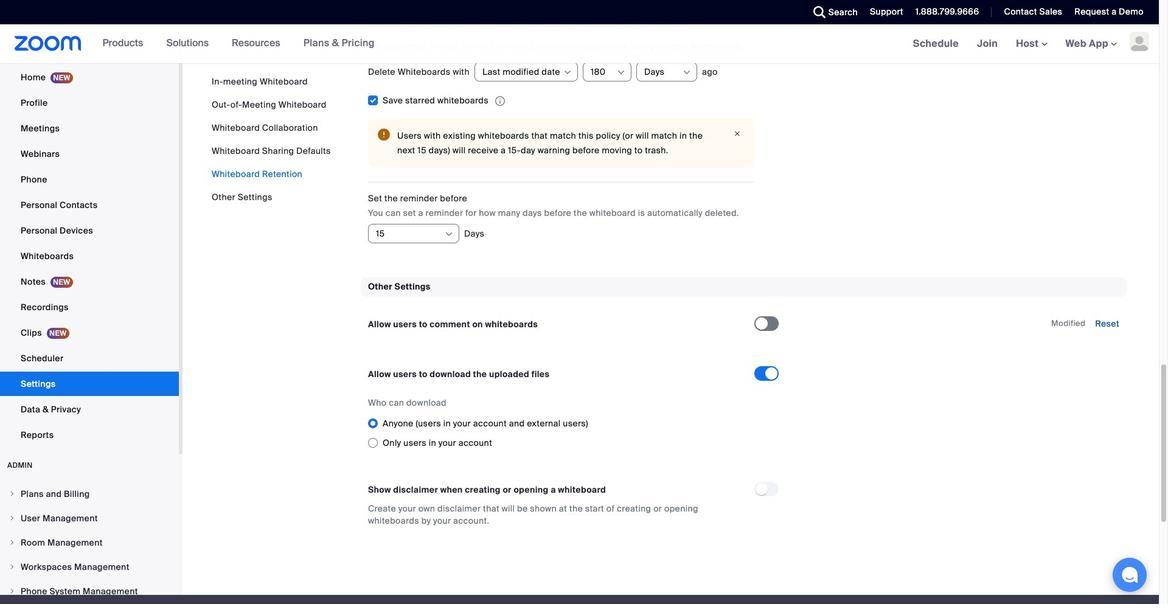 Task type: locate. For each thing, give the bounding box(es) containing it.
menu bar
[[212, 75, 331, 203]]

1 menu item from the top
[[0, 482, 179, 506]]

1 right image from the top
[[9, 490, 16, 498]]

warning image
[[378, 129, 390, 141]]

3 right image from the top
[[9, 539, 16, 546]]

menu item
[[0, 482, 179, 506], [0, 507, 179, 530], [0, 531, 179, 554], [0, 556, 179, 579], [0, 580, 179, 603]]

banner
[[0, 24, 1159, 64]]

right image
[[9, 490, 16, 498], [9, 515, 16, 522], [9, 539, 16, 546], [9, 563, 16, 571], [9, 588, 16, 595]]

show options image
[[563, 68, 573, 77], [616, 68, 626, 77], [682, 68, 692, 77], [444, 230, 454, 239]]

zoom logo image
[[15, 36, 81, 51]]

3 menu item from the top
[[0, 531, 179, 554]]

2 right image from the top
[[9, 515, 16, 522]]

open chat image
[[1122, 567, 1139, 584]]

right image for first "menu item" from the bottom of the the admin menu menu
[[9, 588, 16, 595]]

5 right image from the top
[[9, 588, 16, 595]]

4 menu item from the top
[[0, 556, 179, 579]]

right image for 2nd "menu item" from the bottom
[[9, 563, 16, 571]]

4 right image from the top
[[9, 563, 16, 571]]

option group
[[368, 414, 789, 452]]

right image for 2nd "menu item"
[[9, 515, 16, 522]]

alert
[[368, 119, 755, 167]]

5 menu item from the top
[[0, 580, 179, 603]]

close image
[[730, 129, 745, 139]]

application
[[383, 94, 510, 107]]

right image for 1st "menu item"
[[9, 490, 16, 498]]



Task type: describe. For each thing, give the bounding box(es) containing it.
product information navigation
[[81, 24, 384, 63]]

other settings element
[[361, 278, 1127, 541]]

admin menu menu
[[0, 482, 179, 604]]

meetings navigation
[[904, 24, 1159, 64]]

personal menu menu
[[0, 65, 179, 448]]

right image for 3rd "menu item" from the top
[[9, 539, 16, 546]]

2 menu item from the top
[[0, 507, 179, 530]]

option group inside other settings element
[[368, 414, 789, 452]]

profile picture image
[[1130, 32, 1149, 51]]



Task type: vqa. For each thing, say whether or not it's contained in the screenshot.
Close image
yes



